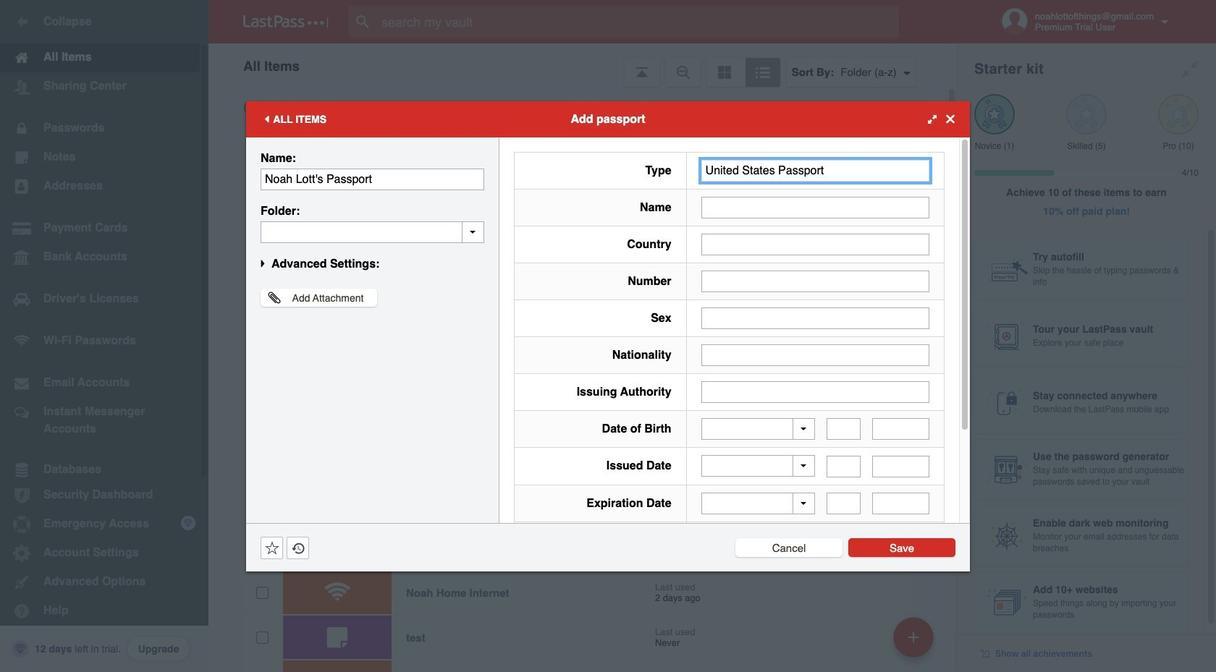 Task type: describe. For each thing, give the bounding box(es) containing it.
lastpass image
[[243, 15, 329, 28]]

main navigation navigation
[[0, 0, 209, 673]]

vault options navigation
[[209, 43, 958, 87]]



Task type: locate. For each thing, give the bounding box(es) containing it.
new item navigation
[[889, 614, 943, 673]]

new item image
[[909, 633, 919, 643]]

None text field
[[702, 160, 930, 181], [261, 168, 485, 190], [702, 197, 930, 218], [261, 221, 485, 243], [702, 234, 930, 255], [702, 271, 930, 292], [702, 307, 930, 329], [702, 344, 930, 366], [873, 419, 930, 440], [827, 456, 861, 478], [873, 456, 930, 478], [827, 493, 861, 515], [873, 493, 930, 515], [702, 160, 930, 181], [261, 168, 485, 190], [702, 197, 930, 218], [261, 221, 485, 243], [702, 234, 930, 255], [702, 271, 930, 292], [702, 307, 930, 329], [702, 344, 930, 366], [873, 419, 930, 440], [827, 456, 861, 478], [873, 456, 930, 478], [827, 493, 861, 515], [873, 493, 930, 515]]

dialog
[[246, 101, 971, 628]]

Search search field
[[349, 6, 928, 38]]

search my vault text field
[[349, 6, 928, 38]]

None text field
[[702, 381, 930, 403], [827, 419, 861, 440], [702, 381, 930, 403], [827, 419, 861, 440]]



